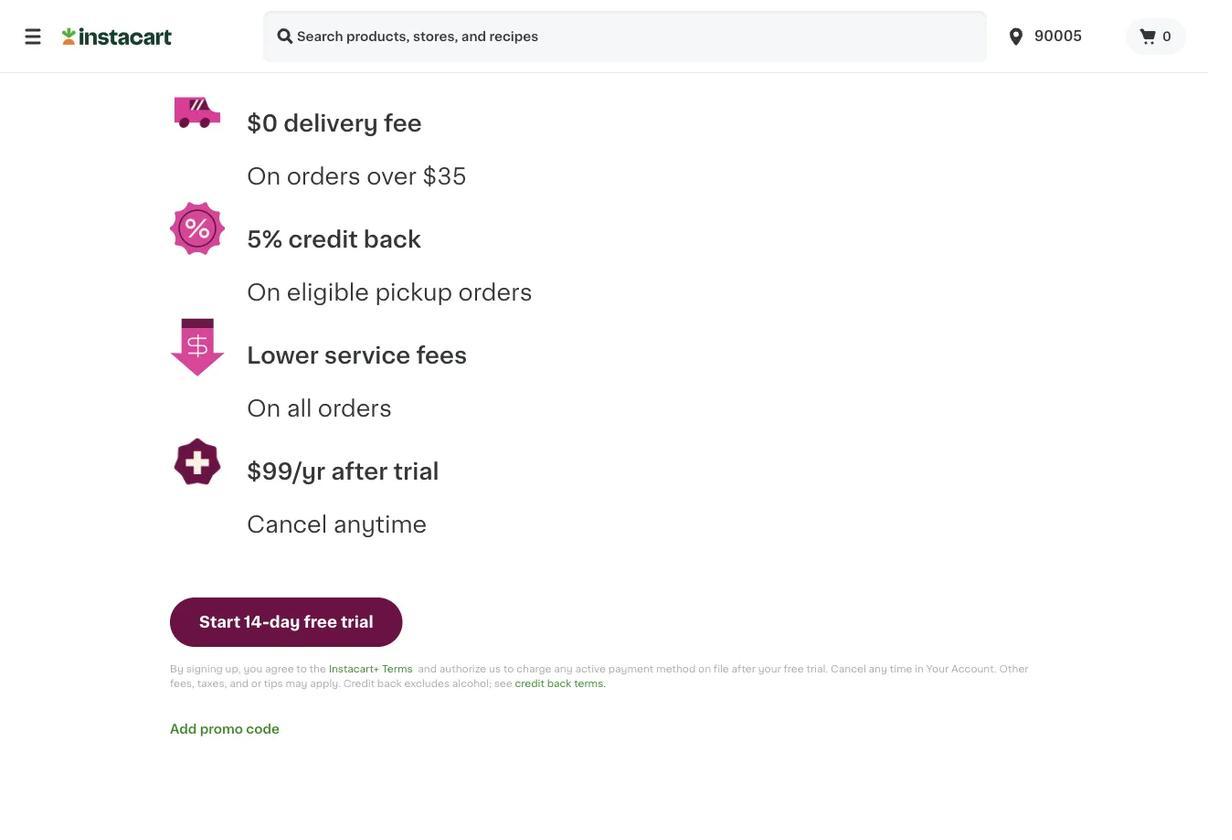 Task type: locate. For each thing, give the bounding box(es) containing it.
on left all
[[247, 397, 281, 419]]

1 horizontal spatial and
[[418, 664, 437, 674]]

0 vertical spatial free
[[304, 614, 337, 630]]

0 horizontal spatial trial
[[341, 614, 373, 630]]

credit down the charge
[[515, 678, 545, 688]]

1 vertical spatial free
[[784, 664, 804, 674]]

account.
[[951, 664, 997, 674]]

orders down delivery
[[287, 165, 361, 187]]

any left time on the bottom right of the page
[[869, 664, 887, 674]]

on down the 5%
[[247, 281, 281, 303]]

free inside button
[[304, 614, 337, 630]]

orders down lower service fees
[[318, 397, 392, 419]]

tips
[[264, 678, 283, 688]]

14-
[[244, 614, 269, 630]]

pickup
[[375, 281, 453, 303]]

1 vertical spatial orders
[[458, 281, 533, 303]]

and down up,
[[230, 678, 249, 688]]

excludes
[[404, 678, 450, 688]]

after right file
[[732, 664, 756, 674]]

trial
[[393, 460, 439, 483], [341, 614, 373, 630]]

start 14-day free trial
[[199, 614, 373, 630]]

on
[[698, 664, 711, 674]]

on for on orders over $35
[[247, 165, 281, 187]]

Search field
[[263, 11, 987, 62]]

signing
[[186, 664, 223, 674]]

1 horizontal spatial after
[[732, 664, 756, 674]]

start
[[199, 614, 240, 630]]

1 horizontal spatial trial
[[393, 460, 439, 483]]

to right us
[[503, 664, 514, 674]]

$0 delivery fee
[[247, 112, 422, 135]]

credit up eligible
[[288, 228, 358, 251]]

None search field
[[263, 11, 987, 62]]

trial up anytime
[[393, 460, 439, 483]]

on all orders
[[247, 397, 392, 419]]

1 on from the top
[[247, 165, 281, 187]]

1 vertical spatial and
[[230, 678, 249, 688]]

on
[[247, 165, 281, 187], [247, 281, 281, 303], [247, 397, 281, 419]]

back
[[364, 228, 421, 251], [377, 678, 402, 688], [547, 678, 572, 688]]

0 horizontal spatial to
[[296, 664, 307, 674]]

1 horizontal spatial cancel
[[831, 664, 866, 674]]

see
[[494, 678, 512, 688]]

2 any from the left
[[869, 664, 887, 674]]

any
[[554, 664, 573, 674], [869, 664, 887, 674]]

5%
[[247, 228, 283, 251]]

and up excludes
[[418, 664, 437, 674]]

payment
[[608, 664, 654, 674]]

method
[[656, 664, 696, 674]]

to up may
[[296, 664, 307, 674]]

orders
[[287, 165, 361, 187], [458, 281, 533, 303], [318, 397, 392, 419]]

any up credit back terms. link
[[554, 664, 573, 674]]

terms
[[382, 664, 413, 674]]

charge
[[516, 664, 552, 674]]

promo
[[200, 723, 243, 735]]

2 vertical spatial orders
[[318, 397, 392, 419]]

1 vertical spatial after
[[732, 664, 756, 674]]

90005 button
[[1005, 11, 1115, 62]]

1 vertical spatial cancel
[[831, 664, 866, 674]]

0 vertical spatial after
[[331, 460, 388, 483]]

on for on all orders
[[247, 397, 281, 419]]

credit
[[343, 678, 375, 688]]

0 horizontal spatial credit
[[288, 228, 358, 251]]

fee
[[384, 112, 422, 135]]

on eligible pickup orders
[[247, 281, 533, 303]]

apply.
[[310, 678, 341, 688]]

0 vertical spatial cancel
[[247, 513, 327, 535]]

3 on from the top
[[247, 397, 281, 419]]

1 horizontal spatial any
[[869, 664, 887, 674]]

2 to from the left
[[503, 664, 514, 674]]

1 horizontal spatial to
[[503, 664, 514, 674]]

us
[[489, 664, 501, 674]]

to
[[296, 664, 307, 674], [503, 664, 514, 674]]

1 any from the left
[[554, 664, 573, 674]]

credit
[[288, 228, 358, 251], [515, 678, 545, 688]]

all
[[287, 397, 312, 419]]

0 horizontal spatial cancel
[[247, 513, 327, 535]]

0 horizontal spatial after
[[331, 460, 388, 483]]

0 vertical spatial on
[[247, 165, 281, 187]]

up,
[[225, 664, 241, 674]]

0 vertical spatial credit
[[288, 228, 358, 251]]

0 horizontal spatial any
[[554, 664, 573, 674]]

trial up instacart+
[[341, 614, 373, 630]]

taxes,
[[197, 678, 227, 688]]

and
[[418, 664, 437, 674], [230, 678, 249, 688]]

cancel inside and authorize us to charge any active payment method on file after your free trial. cancel any time in your account. other fees, taxes, and or tips may apply.
[[831, 664, 866, 674]]

1 horizontal spatial free
[[784, 664, 804, 674]]

on orders over $35
[[247, 165, 467, 187]]

free right day
[[304, 614, 337, 630]]

free
[[304, 614, 337, 630], [784, 664, 804, 674]]

instacart+ terms link
[[329, 664, 413, 674]]

you
[[243, 664, 262, 674]]

delivery
[[284, 112, 378, 135]]

back up on eligible pickup orders
[[364, 228, 421, 251]]

after up anytime
[[331, 460, 388, 483]]

on down $0
[[247, 165, 281, 187]]

1 vertical spatial credit
[[515, 678, 545, 688]]

free left the trial. at the bottom of the page
[[784, 664, 804, 674]]

day
[[269, 614, 300, 630]]

back down the charge
[[547, 678, 572, 688]]

2 on from the top
[[247, 281, 281, 303]]

cancel right the trial. at the bottom of the page
[[831, 664, 866, 674]]

cancel
[[247, 513, 327, 535], [831, 664, 866, 674]]

cancel down $99/yr
[[247, 513, 327, 535]]

0 horizontal spatial free
[[304, 614, 337, 630]]

1 vertical spatial on
[[247, 281, 281, 303]]

90005 button
[[994, 11, 1126, 62]]

orders right pickup
[[458, 281, 533, 303]]

2 vertical spatial on
[[247, 397, 281, 419]]

alcohol;
[[452, 678, 492, 688]]

$35
[[422, 165, 467, 187]]

eligible
[[287, 281, 369, 303]]

after
[[331, 460, 388, 483], [732, 664, 756, 674]]

0 vertical spatial and
[[418, 664, 437, 674]]

0 vertical spatial orders
[[287, 165, 361, 187]]

1 vertical spatial trial
[[341, 614, 373, 630]]

on for on eligible pickup orders
[[247, 281, 281, 303]]



Task type: vqa. For each thing, say whether or not it's contained in the screenshot.
the topmost Cancel
yes



Task type: describe. For each thing, give the bounding box(es) containing it.
your
[[926, 664, 949, 674]]

other
[[999, 664, 1028, 674]]

0
[[1162, 30, 1172, 43]]

$99/yr after trial
[[247, 460, 439, 483]]

lower
[[247, 344, 319, 367]]

trial inside button
[[341, 614, 373, 630]]

active
[[575, 664, 606, 674]]

after inside and authorize us to charge any active payment method on file after your free trial. cancel any time in your account. other fees, taxes, and or tips may apply.
[[732, 664, 756, 674]]

$99/yr
[[247, 460, 326, 483]]

back down terms
[[377, 678, 402, 688]]

0 vertical spatial trial
[[393, 460, 439, 483]]

add promo code button
[[170, 720, 280, 738]]

by signing up, you agree to the instacart+ terms
[[170, 664, 413, 674]]

$0
[[247, 112, 278, 135]]

fees
[[416, 344, 467, 367]]

over
[[367, 165, 417, 187]]

lower service fees
[[247, 344, 467, 367]]

credit back excludes alcohol; see credit back terms.
[[341, 678, 606, 688]]

by
[[170, 664, 184, 674]]

credit back terms. link
[[515, 678, 606, 688]]

0 button
[[1126, 18, 1186, 55]]

instacart+
[[329, 664, 379, 674]]

add
[[170, 723, 197, 735]]

authorize
[[439, 664, 486, 674]]

code
[[246, 723, 280, 735]]

0 horizontal spatial and
[[230, 678, 249, 688]]

agree
[[265, 664, 294, 674]]

5% credit back
[[247, 228, 421, 251]]

1 horizontal spatial credit
[[515, 678, 545, 688]]

your
[[758, 664, 781, 674]]

fees,
[[170, 678, 195, 688]]

time
[[890, 664, 912, 674]]

terms.
[[574, 678, 606, 688]]

cancel anytime
[[247, 513, 427, 535]]

90005
[[1035, 30, 1082, 43]]

trial.
[[806, 664, 828, 674]]

file
[[714, 664, 729, 674]]

free inside and authorize us to charge any active payment method on file after your free trial. cancel any time in your account. other fees, taxes, and or tips may apply.
[[784, 664, 804, 674]]

or
[[251, 678, 261, 688]]

start 14-day free trial button
[[170, 597, 403, 647]]

add promo code
[[170, 723, 280, 735]]

to inside and authorize us to charge any active payment method on file after your free trial. cancel any time in your account. other fees, taxes, and or tips may apply.
[[503, 664, 514, 674]]

and authorize us to charge any active payment method on file after your free trial. cancel any time in your account. other fees, taxes, and or tips may apply.
[[170, 664, 1031, 688]]

service
[[324, 344, 411, 367]]

in
[[915, 664, 924, 674]]

the
[[309, 664, 326, 674]]

may
[[286, 678, 307, 688]]

instacart logo image
[[62, 26, 172, 48]]

anytime
[[333, 513, 427, 535]]

1 to from the left
[[296, 664, 307, 674]]



